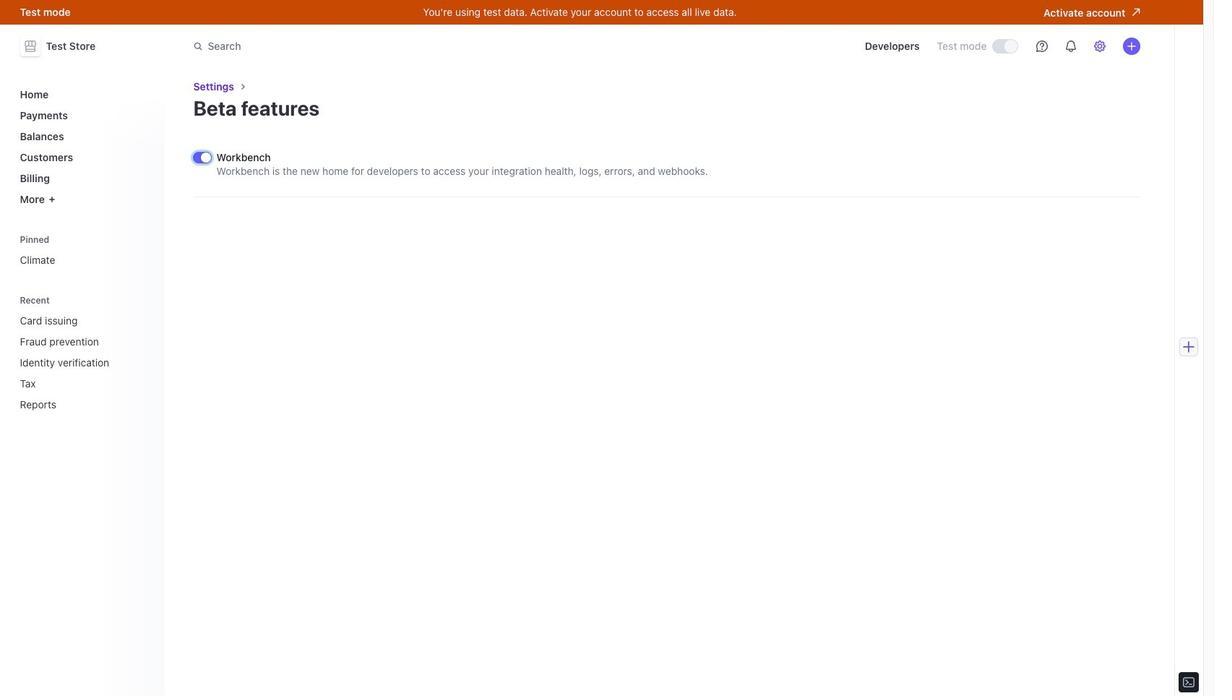 Task type: describe. For each thing, give the bounding box(es) containing it.
edit pins image
[[141, 235, 150, 244]]

2 recent element from the top
[[14, 309, 156, 416]]

1 recent element from the top
[[14, 290, 156, 416]]

core navigation links element
[[14, 82, 156, 211]]

settings image
[[1094, 40, 1106, 52]]

clear history image
[[141, 296, 150, 305]]

Search text field
[[185, 33, 592, 60]]

pinned element
[[14, 230, 156, 272]]



Task type: locate. For each thing, give the bounding box(es) containing it.
notifications image
[[1065, 40, 1077, 52]]

help image
[[1036, 40, 1048, 52]]

Test mode checkbox
[[993, 40, 1017, 53]]

None search field
[[185, 33, 592, 60]]

recent element
[[14, 290, 156, 416], [14, 309, 156, 416]]



Task type: vqa. For each thing, say whether or not it's contained in the screenshot.
coupon in the button
no



